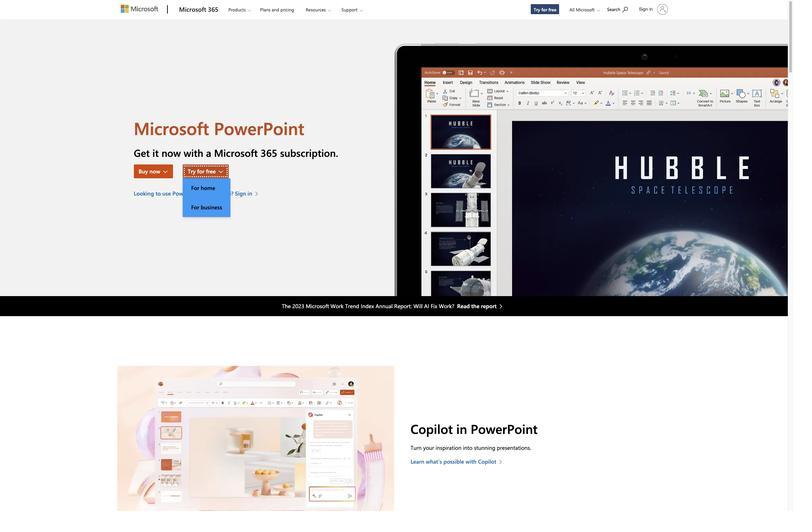 Task type: vqa. For each thing, say whether or not it's contained in the screenshot.
Get
yes



Task type: describe. For each thing, give the bounding box(es) containing it.
in for sign in
[[649, 7, 653, 12]]

support
[[342, 7, 358, 12]]

all
[[570, 7, 575, 12]]

it
[[152, 146, 159, 159]]

report:
[[394, 303, 412, 310]]

turn
[[411, 445, 422, 452]]

possible
[[444, 458, 464, 466]]

device screen showing a presentation open in powerpoint image
[[394, 19, 788, 296]]

0 horizontal spatial the
[[211, 190, 219, 197]]

now inside dropdown button
[[150, 168, 160, 175]]

copilot in powerpoint
[[411, 421, 538, 438]]

products button
[[222, 0, 257, 19]]

pricing
[[280, 7, 294, 12]]

report
[[481, 303, 497, 310]]

presentations.
[[497, 445, 531, 452]]

for for try for free 'link'
[[541, 7, 547, 12]]

work?
[[439, 303, 454, 310]]

0 horizontal spatial in
[[248, 190, 252, 197]]

to
[[156, 190, 161, 197]]

subscription.
[[280, 146, 338, 159]]

a
[[206, 146, 211, 159]]

buy
[[139, 168, 148, 175]]

try for free button
[[183, 165, 229, 178]]

try for free element
[[183, 178, 230, 217]]

and
[[272, 7, 279, 12]]

buy now
[[139, 168, 160, 175]]

looking to use powerpoint on the web? sign in
[[134, 190, 252, 197]]

powerpoint inside looking to use powerpoint on the web? sign in link
[[172, 190, 201, 197]]

0 horizontal spatial copilot
[[411, 421, 453, 438]]

for for for business
[[191, 204, 199, 211]]

microsoft 365
[[179, 5, 218, 13]]

annual
[[376, 303, 393, 310]]

2 horizontal spatial powerpoint
[[471, 421, 538, 438]]

for home link
[[183, 178, 230, 198]]

inspiration
[[436, 445, 461, 452]]

into
[[463, 445, 473, 452]]

stunning
[[474, 445, 495, 452]]

fix
[[431, 303, 437, 310]]

try for free for try for free 'link'
[[534, 7, 557, 12]]

the 2023 microsoft work trend index annual report: will ai fix work? read the report
[[282, 303, 497, 310]]

your
[[423, 445, 434, 452]]

learn what's possible with copilot
[[411, 458, 496, 466]]

the
[[282, 303, 291, 310]]

2023
[[292, 303, 304, 310]]

what's
[[426, 458, 442, 466]]

learn
[[411, 458, 424, 466]]

index
[[361, 303, 374, 310]]

all microsoft
[[570, 7, 595, 12]]

free for try for free 'link'
[[549, 7, 557, 12]]

sign in link
[[635, 1, 671, 18]]

read
[[457, 303, 470, 310]]

turn your inspiration into stunning presentations.
[[411, 445, 531, 452]]

looking to use powerpoint on the web? sign in link
[[134, 190, 262, 198]]

for home
[[191, 184, 215, 192]]

all microsoft button
[[564, 0, 603, 19]]

work
[[331, 303, 344, 310]]

home
[[201, 184, 215, 192]]



Task type: locate. For each thing, give the bounding box(es) containing it.
1 horizontal spatial sign
[[639, 7, 648, 12]]

0 vertical spatial try
[[534, 7, 540, 12]]

buy now button
[[134, 165, 173, 178]]

365
[[208, 5, 218, 13], [261, 146, 277, 159]]

with for a
[[184, 146, 203, 159]]

learn what's possible with copilot link
[[411, 458, 506, 466]]

get
[[134, 146, 150, 159]]

try for try for free dropdown button
[[188, 168, 196, 175]]

try
[[534, 7, 540, 12], [188, 168, 196, 175]]

for down looking to use powerpoint on the web? sign in link
[[191, 204, 199, 211]]

try inside try for free 'link'
[[534, 7, 540, 12]]

0 vertical spatial now
[[161, 146, 181, 159]]

1 horizontal spatial for
[[541, 7, 547, 12]]

copilot up the your
[[411, 421, 453, 438]]

for for try for free dropdown button
[[197, 168, 204, 175]]

0 vertical spatial with
[[184, 146, 203, 159]]

1 horizontal spatial in
[[456, 421, 467, 438]]

with for copilot
[[466, 458, 477, 466]]

try for free inside 'link'
[[534, 7, 557, 12]]

try for free up for home
[[188, 168, 216, 175]]

sign
[[639, 7, 648, 12], [235, 190, 246, 197]]

with
[[184, 146, 203, 159], [466, 458, 477, 466]]

with down turn your inspiration into stunning presentations.
[[466, 458, 477, 466]]

1 vertical spatial 365
[[261, 146, 277, 159]]

search
[[607, 6, 620, 12]]

1 for from the top
[[191, 184, 199, 192]]

0 horizontal spatial powerpoint
[[172, 190, 201, 197]]

0 vertical spatial for
[[541, 7, 547, 12]]

for up for home
[[197, 168, 204, 175]]

free
[[549, 7, 557, 12], [206, 168, 216, 175]]

the right read
[[471, 303, 480, 310]]

0 vertical spatial try for free
[[534, 7, 557, 12]]

in right 'search' search field
[[649, 7, 653, 12]]

try for try for free 'link'
[[534, 7, 540, 12]]

sign right web?
[[235, 190, 246, 197]]

free inside 'link'
[[549, 7, 557, 12]]

0 horizontal spatial now
[[150, 168, 160, 175]]

for for for home
[[191, 184, 199, 192]]

with left a
[[184, 146, 203, 159]]

powerpoint up get it now with a microsoft 365 subscription. on the top of the page
[[214, 117, 304, 140]]

1 horizontal spatial free
[[549, 7, 557, 12]]

powerpoint
[[214, 117, 304, 140], [172, 190, 201, 197], [471, 421, 538, 438]]

search button
[[604, 1, 631, 17]]

for inside try for free dropdown button
[[197, 168, 204, 175]]

1 horizontal spatial try
[[534, 7, 540, 12]]

microsoft
[[179, 5, 206, 13], [576, 7, 595, 12], [134, 117, 209, 140], [214, 146, 258, 159], [306, 303, 329, 310]]

for
[[541, 7, 547, 12], [197, 168, 204, 175]]

web?
[[221, 190, 234, 197]]

0 horizontal spatial with
[[184, 146, 203, 159]]

trend
[[345, 303, 359, 310]]

powerpoint up presentations.
[[471, 421, 538, 438]]

get it now with a microsoft 365 subscription.
[[134, 146, 338, 159]]

plans and pricing
[[260, 7, 294, 12]]

ai
[[424, 303, 429, 310]]

0 vertical spatial free
[[549, 7, 557, 12]]

for business link
[[183, 198, 230, 217]]

1 vertical spatial try
[[188, 168, 196, 175]]

for business
[[191, 204, 222, 211]]

microsoft inside dropdown button
[[576, 7, 595, 12]]

microsoft powerpoint
[[134, 117, 304, 140]]

0 vertical spatial in
[[649, 7, 653, 12]]

resources button
[[300, 0, 337, 19]]

1 vertical spatial powerpoint
[[172, 190, 201, 197]]

for
[[191, 184, 199, 192], [191, 204, 199, 211]]

1 horizontal spatial 365
[[261, 146, 277, 159]]

now right it
[[161, 146, 181, 159]]

in
[[649, 7, 653, 12], [248, 190, 252, 197], [456, 421, 467, 438]]

1 vertical spatial now
[[150, 168, 160, 175]]

0 horizontal spatial for
[[197, 168, 204, 175]]

plans
[[260, 7, 271, 12]]

in up into on the bottom right of page
[[456, 421, 467, 438]]

0 vertical spatial copilot
[[411, 421, 453, 438]]

try inside try for free dropdown button
[[188, 168, 196, 175]]

for inside try for free 'link'
[[541, 7, 547, 12]]

business
[[201, 204, 222, 211]]

1 vertical spatial for
[[197, 168, 204, 175]]

try for free left all
[[534, 7, 557, 12]]

2 vertical spatial powerpoint
[[471, 421, 538, 438]]

copilot inside learn what's possible with copilot link
[[478, 458, 496, 466]]

0 horizontal spatial 365
[[208, 5, 218, 13]]

for inside for home link
[[191, 184, 199, 192]]

0 vertical spatial for
[[191, 184, 199, 192]]

1 horizontal spatial with
[[466, 458, 477, 466]]

use
[[162, 190, 171, 197]]

1 horizontal spatial copilot
[[478, 458, 496, 466]]

try for free inside dropdown button
[[188, 168, 216, 175]]

resources
[[306, 7, 326, 12]]

0 horizontal spatial free
[[206, 168, 216, 175]]

0 vertical spatial the
[[211, 190, 219, 197]]

looking
[[134, 190, 154, 197]]

1 vertical spatial sign
[[235, 190, 246, 197]]

0 vertical spatial 365
[[208, 5, 218, 13]]

support button
[[336, 0, 368, 19]]

1 vertical spatial the
[[471, 303, 480, 310]]

free for try for free dropdown button
[[206, 168, 216, 175]]

free up home
[[206, 168, 216, 175]]

sign in
[[639, 7, 653, 12]]

1 horizontal spatial the
[[471, 303, 480, 310]]

microsoft 365 link
[[176, 0, 222, 19]]

1 horizontal spatial powerpoint
[[214, 117, 304, 140]]

microsoft image
[[121, 5, 158, 13]]

0 horizontal spatial try for free
[[188, 168, 216, 175]]

the right on
[[211, 190, 219, 197]]

free inside dropdown button
[[206, 168, 216, 175]]

for inside the for business link
[[191, 204, 199, 211]]

0 vertical spatial sign
[[639, 7, 648, 12]]

try for free link
[[531, 4, 560, 15]]

on
[[203, 190, 209, 197]]

0 horizontal spatial sign
[[235, 190, 246, 197]]

2 horizontal spatial in
[[649, 7, 653, 12]]

0 horizontal spatial try
[[188, 168, 196, 175]]

now right the buy
[[150, 168, 160, 175]]

1 horizontal spatial try for free
[[534, 7, 557, 12]]

1 vertical spatial free
[[206, 168, 216, 175]]

0 vertical spatial powerpoint
[[214, 117, 304, 140]]

1 vertical spatial in
[[248, 190, 252, 197]]

powerpoint left on
[[172, 190, 201, 197]]

now
[[161, 146, 181, 159], [150, 168, 160, 175]]

1 vertical spatial copilot
[[478, 458, 496, 466]]

for left on
[[191, 184, 199, 192]]

sign right 'search' search field
[[639, 7, 648, 12]]

in right web?
[[248, 190, 252, 197]]

free left all
[[549, 7, 557, 12]]

read the report link
[[457, 302, 506, 311]]

will
[[413, 303, 423, 310]]

in for copilot in powerpoint
[[456, 421, 467, 438]]

plans and pricing link
[[257, 0, 297, 17]]

1 horizontal spatial now
[[161, 146, 181, 159]]

2 for from the top
[[191, 204, 199, 211]]

1 vertical spatial with
[[466, 458, 477, 466]]

products
[[228, 7, 246, 12]]

try for free for try for free dropdown button
[[188, 168, 216, 175]]

1 vertical spatial try for free
[[188, 168, 216, 175]]

2 vertical spatial in
[[456, 421, 467, 438]]

the
[[211, 190, 219, 197], [471, 303, 480, 310]]

Search search field
[[604, 1, 635, 17]]

1 vertical spatial for
[[191, 204, 199, 211]]

copilot
[[411, 421, 453, 438], [478, 458, 496, 466]]

copilot down stunning
[[478, 458, 496, 466]]

try for free
[[534, 7, 557, 12], [188, 168, 216, 175]]

for left all
[[541, 7, 547, 12]]



